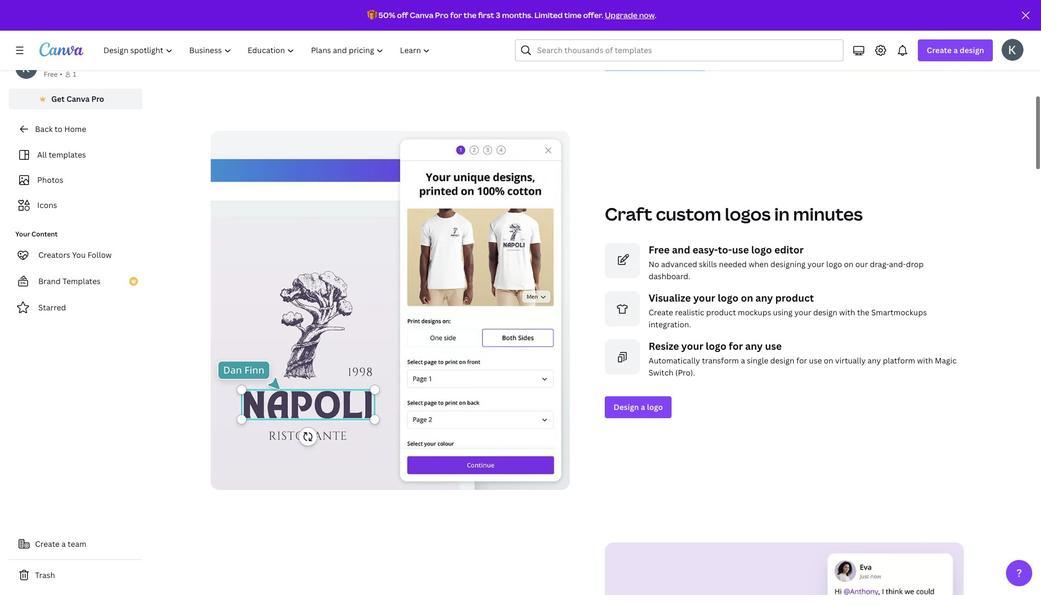 Task type: locate. For each thing, give the bounding box(es) containing it.
resize your logo for any use automatically transform a single design for use on virtually any platform with magic switch (pro).
[[649, 339, 957, 377]]

trash link
[[9, 564, 142, 586]]

with left "magic" in the right bottom of the page
[[917, 355, 933, 365]]

(pro).
[[675, 367, 695, 377]]

create inside dropdown button
[[927, 45, 952, 55]]

brand templates
[[38, 276, 101, 286]]

2 horizontal spatial for
[[796, 355, 807, 365]]

1 vertical spatial pro
[[91, 94, 104, 104]]

any
[[756, 291, 773, 304], [745, 339, 763, 352], [868, 355, 881, 365]]

for left first
[[450, 10, 462, 20]]

create for create a design
[[927, 45, 952, 55]]

your up the automatically
[[681, 339, 703, 352]]

craft custom logos in minutes
[[605, 202, 863, 225]]

design left the kendall parks icon
[[960, 45, 984, 55]]

drag-
[[870, 258, 889, 269]]

•
[[60, 70, 62, 79]]

to
[[55, 124, 62, 134]]

0 horizontal spatial product
[[706, 307, 736, 317]]

free for and
[[649, 243, 670, 256]]

create a design
[[927, 45, 984, 55]]

your
[[808, 258, 824, 269], [693, 291, 715, 304], [795, 307, 811, 317], [681, 339, 703, 352]]

1 vertical spatial product
[[706, 307, 736, 317]]

0 vertical spatial pro
[[435, 10, 449, 20]]

photos link
[[15, 170, 136, 191]]

photos
[[37, 175, 63, 185]]

your inside resize your logo for any use automatically transform a single design for use on virtually any platform with magic switch (pro).
[[681, 339, 703, 352]]

create a team button
[[9, 533, 142, 555]]

create
[[927, 45, 952, 55], [649, 307, 673, 317], [35, 539, 60, 549]]

pro
[[435, 10, 449, 20], [91, 94, 104, 104]]

resize your logo for any use image
[[605, 339, 640, 374]]

pro inside get canva pro button
[[91, 94, 104, 104]]

back
[[35, 124, 53, 134]]

logo up 'when'
[[751, 243, 772, 256]]

a inside button
[[61, 539, 66, 549]]

1 vertical spatial with
[[917, 355, 933, 365]]

0 vertical spatial use
[[732, 243, 749, 256]]

1 horizontal spatial design
[[813, 307, 837, 317]]

0 horizontal spatial free
[[44, 70, 58, 79]]

2 vertical spatial on
[[824, 355, 833, 365]]

3
[[496, 10, 500, 20]]

1 horizontal spatial use
[[765, 339, 782, 352]]

0 vertical spatial design
[[960, 45, 984, 55]]

2 horizontal spatial on
[[844, 258, 854, 269]]

logos
[[725, 202, 771, 225]]

to-
[[718, 243, 732, 256]]

0 vertical spatial any
[[756, 291, 773, 304]]

use left virtually
[[809, 355, 822, 365]]

the left first
[[464, 10, 477, 20]]

1 horizontal spatial product
[[775, 291, 814, 304]]

use
[[732, 243, 749, 256], [765, 339, 782, 352], [809, 355, 822, 365]]

team
[[68, 539, 86, 549]]

dashboard.
[[649, 271, 690, 281]]

visualize
[[649, 291, 691, 304]]

a for design
[[954, 45, 958, 55]]

with inside resize your logo for any use automatically transform a single design for use on virtually any platform with magic switch (pro).
[[917, 355, 933, 365]]

any up single
[[745, 339, 763, 352]]

any right virtually
[[868, 355, 881, 365]]

first
[[478, 10, 494, 20]]

product up using
[[775, 291, 814, 304]]

time
[[564, 10, 582, 20]]

1 vertical spatial the
[[857, 307, 869, 317]]

0 horizontal spatial with
[[839, 307, 855, 317]]

0 vertical spatial free
[[44, 70, 58, 79]]

for right single
[[796, 355, 807, 365]]

with
[[839, 307, 855, 317], [917, 355, 933, 365]]

now
[[639, 10, 655, 20]]

on inside the visualize your logo on any product create realistic product mockups using your design with the smartmockups integration.
[[741, 291, 753, 304]]

any up mockups
[[756, 291, 773, 304]]

1 vertical spatial any
[[745, 339, 763, 352]]

2 vertical spatial create
[[35, 539, 60, 549]]

canva right the get at top
[[66, 94, 90, 104]]

logo
[[751, 243, 772, 256], [826, 258, 842, 269], [718, 291, 739, 304], [706, 339, 727, 352], [647, 401, 663, 412]]

back to home link
[[9, 118, 142, 140]]

free left •
[[44, 70, 58, 79]]

2 horizontal spatial design
[[960, 45, 984, 55]]

0 horizontal spatial canva
[[66, 94, 90, 104]]

pro right off at the top
[[435, 10, 449, 20]]

1 horizontal spatial on
[[824, 355, 833, 365]]

your right designing
[[808, 258, 824, 269]]

logo left our
[[826, 258, 842, 269]]

0 vertical spatial on
[[844, 258, 854, 269]]

0 horizontal spatial on
[[741, 291, 753, 304]]

use up needed
[[732, 243, 749, 256]]

design inside the visualize your logo on any product create realistic product mockups using your design with the smartmockups integration.
[[813, 307, 837, 317]]

logo inside the visualize your logo on any product create realistic product mockups using your design with the smartmockups integration.
[[718, 291, 739, 304]]

1 vertical spatial use
[[765, 339, 782, 352]]

Search search field
[[537, 40, 837, 61]]

needed
[[719, 258, 747, 269]]

a inside resize your logo for any use automatically transform a single design for use on virtually any platform with magic switch (pro).
[[741, 355, 745, 365]]

all templates
[[37, 149, 86, 160]]

smartmockups
[[871, 307, 927, 317]]

create for create a team
[[35, 539, 60, 549]]

0 horizontal spatial use
[[732, 243, 749, 256]]

for
[[450, 10, 462, 20], [729, 339, 743, 352], [796, 355, 807, 365]]

1 horizontal spatial canva
[[410, 10, 434, 20]]

free and easy-to-use logo editor no advanced skills needed when designing your logo on our drag-and-drop dashboard.
[[649, 243, 924, 281]]

create inside button
[[35, 539, 60, 549]]

logo right design on the right bottom of page
[[647, 401, 663, 412]]

starred
[[38, 302, 66, 313]]

1 vertical spatial design
[[813, 307, 837, 317]]

integration.
[[649, 319, 691, 329]]

0 vertical spatial the
[[464, 10, 477, 20]]

create a team
[[35, 539, 86, 549]]

realistic
[[675, 307, 704, 317]]

product right realistic
[[706, 307, 736, 317]]

1 vertical spatial on
[[741, 291, 753, 304]]

free
[[44, 70, 58, 79], [649, 243, 670, 256]]

2 vertical spatial design
[[770, 355, 795, 365]]

canva right off at the top
[[410, 10, 434, 20]]

1 vertical spatial for
[[729, 339, 743, 352]]

logo inside resize your logo for any use automatically transform a single design for use on virtually any platform with magic switch (pro).
[[706, 339, 727, 352]]

use up single
[[765, 339, 782, 352]]

0 horizontal spatial design
[[770, 355, 795, 365]]

design right single
[[770, 355, 795, 365]]

0 horizontal spatial pro
[[91, 94, 104, 104]]

the left the smartmockups
[[857, 307, 869, 317]]

on up mockups
[[741, 291, 753, 304]]

a inside dropdown button
[[954, 45, 958, 55]]

1 vertical spatial free
[[649, 243, 670, 256]]

with up virtually
[[839, 307, 855, 317]]

free up no
[[649, 243, 670, 256]]

0 vertical spatial with
[[839, 307, 855, 317]]

designing
[[771, 258, 806, 269]]

creators you follow link
[[9, 244, 142, 266]]

on left virtually
[[824, 355, 833, 365]]

for up transform
[[729, 339, 743, 352]]

on
[[844, 258, 854, 269], [741, 291, 753, 304], [824, 355, 833, 365]]

any inside the visualize your logo on any product create realistic product mockups using your design with the smartmockups integration.
[[756, 291, 773, 304]]

design a logo link
[[605, 396, 672, 418]]

get canva pro button
[[9, 89, 142, 109]]

1 horizontal spatial free
[[649, 243, 670, 256]]

1 horizontal spatial the
[[857, 307, 869, 317]]

product
[[775, 291, 814, 304], [706, 307, 736, 317]]

0 vertical spatial create
[[927, 45, 952, 55]]

your content
[[15, 229, 58, 239]]

kendall parks image
[[1002, 39, 1024, 61]]

free inside free and easy-to-use logo editor no advanced skills needed when designing your logo on our drag-and-drop dashboard.
[[649, 243, 670, 256]]

magic
[[935, 355, 957, 365]]

icons
[[37, 200, 57, 210]]

design
[[960, 45, 984, 55], [813, 307, 837, 317], [770, 355, 795, 365]]

logo up mockups
[[718, 291, 739, 304]]

pro up back to home link
[[91, 94, 104, 104]]

on inside resize your logo for any use automatically transform a single design for use on virtually any platform with magic switch (pro).
[[824, 355, 833, 365]]

canva inside button
[[66, 94, 90, 104]]

1 vertical spatial create
[[649, 307, 673, 317]]

1 horizontal spatial create
[[649, 307, 673, 317]]

0 horizontal spatial the
[[464, 10, 477, 20]]

None search field
[[515, 39, 844, 61]]

0 horizontal spatial create
[[35, 539, 60, 549]]

0 vertical spatial product
[[775, 291, 814, 304]]

2 horizontal spatial use
[[809, 355, 822, 365]]

skills
[[699, 258, 717, 269]]

2 vertical spatial for
[[796, 355, 807, 365]]

canva
[[410, 10, 434, 20], [66, 94, 90, 104]]

all
[[37, 149, 47, 160]]

design inside resize your logo for any use automatically transform a single design for use on virtually any platform with magic switch (pro).
[[770, 355, 795, 365]]

logo up transform
[[706, 339, 727, 352]]

design right using
[[813, 307, 837, 317]]

content
[[32, 229, 58, 239]]

any for product
[[756, 291, 773, 304]]

🎁 50% off canva pro for the first 3 months. limited time offer. upgrade now .
[[367, 10, 657, 20]]

logo inside design a logo link
[[647, 401, 663, 412]]

easy-
[[693, 243, 718, 256]]

1 vertical spatial canva
[[66, 94, 90, 104]]

creators
[[38, 250, 70, 260]]

design a logo
[[614, 401, 663, 412]]

2 horizontal spatial create
[[927, 45, 952, 55]]

0 horizontal spatial for
[[450, 10, 462, 20]]

1 horizontal spatial with
[[917, 355, 933, 365]]

on left our
[[844, 258, 854, 269]]



Task type: vqa. For each thing, say whether or not it's contained in the screenshot.
Add
no



Task type: describe. For each thing, give the bounding box(es) containing it.
using
[[773, 307, 793, 317]]

single
[[747, 355, 769, 365]]

starred link
[[9, 297, 142, 319]]

when
[[749, 258, 769, 269]]

home
[[64, 124, 86, 134]]

and-
[[889, 258, 906, 269]]

follow
[[88, 250, 112, 260]]

create a design button
[[918, 39, 993, 61]]

🎁
[[367, 10, 377, 20]]

50%
[[379, 10, 395, 20]]

2 vertical spatial use
[[809, 355, 822, 365]]

design inside dropdown button
[[960, 45, 984, 55]]

on inside free and easy-to-use logo editor no advanced skills needed when designing your logo on our drag-and-drop dashboard.
[[844, 258, 854, 269]]

free for •
[[44, 70, 58, 79]]

design
[[614, 401, 639, 412]]

advanced
[[661, 258, 697, 269]]

your up realistic
[[693, 291, 715, 304]]

logo for resize
[[706, 339, 727, 352]]

custom
[[656, 202, 721, 225]]

brand
[[38, 276, 61, 286]]

logo for visualize
[[718, 291, 739, 304]]

no
[[649, 258, 659, 269]]

all templates link
[[15, 145, 136, 165]]

1 horizontal spatial for
[[729, 339, 743, 352]]

the inside the visualize your logo on any product create realistic product mockups using your design with the smartmockups integration.
[[857, 307, 869, 317]]

you
[[72, 250, 86, 260]]

.
[[655, 10, 657, 20]]

your inside free and easy-to-use logo editor no advanced skills needed when designing your logo on our drag-and-drop dashboard.
[[808, 258, 824, 269]]

and
[[672, 243, 690, 256]]

in
[[774, 202, 790, 225]]

your
[[15, 229, 30, 239]]

your right using
[[795, 307, 811, 317]]

1 horizontal spatial pro
[[435, 10, 449, 20]]

trash
[[35, 570, 55, 580]]

drop
[[906, 258, 924, 269]]

top level navigation element
[[96, 39, 440, 61]]

0 vertical spatial for
[[450, 10, 462, 20]]

platform
[[883, 355, 915, 365]]

with inside the visualize your logo on any product create realistic product mockups using your design with the smartmockups integration.
[[839, 307, 855, 317]]

logo for design
[[647, 401, 663, 412]]

back to home
[[35, 124, 86, 134]]

brand templates link
[[9, 270, 142, 292]]

upgrade
[[605, 10, 638, 20]]

visualize your logo on any product create realistic product mockups using your design with the smartmockups integration.
[[649, 291, 927, 329]]

templates
[[63, 276, 101, 286]]

icons link
[[15, 195, 136, 216]]

offer.
[[583, 10, 603, 20]]

get canva pro
[[51, 94, 104, 104]]

personal
[[44, 57, 76, 68]]

months.
[[502, 10, 533, 20]]

automatically
[[649, 355, 700, 365]]

use inside free and easy-to-use logo editor no advanced skills needed when designing your logo on our drag-and-drop dashboard.
[[732, 243, 749, 256]]

free •
[[44, 70, 62, 79]]

get
[[51, 94, 65, 104]]

transform
[[702, 355, 739, 365]]

free and easy-to-use logo editor image
[[605, 243, 640, 278]]

minutes
[[793, 202, 863, 225]]

0 vertical spatial canva
[[410, 10, 434, 20]]

resize
[[649, 339, 679, 352]]

our
[[855, 258, 868, 269]]

2 vertical spatial any
[[868, 355, 881, 365]]

visualize your logo on any product image
[[605, 291, 640, 326]]

virtually
[[835, 355, 866, 365]]

a for logo
[[641, 401, 645, 412]]

off
[[397, 10, 408, 20]]

a for team
[[61, 539, 66, 549]]

editor
[[774, 243, 804, 256]]

create inside the visualize your logo on any product create realistic product mockups using your design with the smartmockups integration.
[[649, 307, 673, 317]]

craft
[[605, 202, 652, 225]]

switch
[[649, 367, 674, 377]]

1
[[73, 70, 76, 79]]

creators you follow
[[38, 250, 112, 260]]

upgrade now button
[[605, 10, 655, 20]]

limited
[[535, 10, 563, 20]]

any for use
[[745, 339, 763, 352]]

templates
[[49, 149, 86, 160]]

mockups
[[738, 307, 771, 317]]



